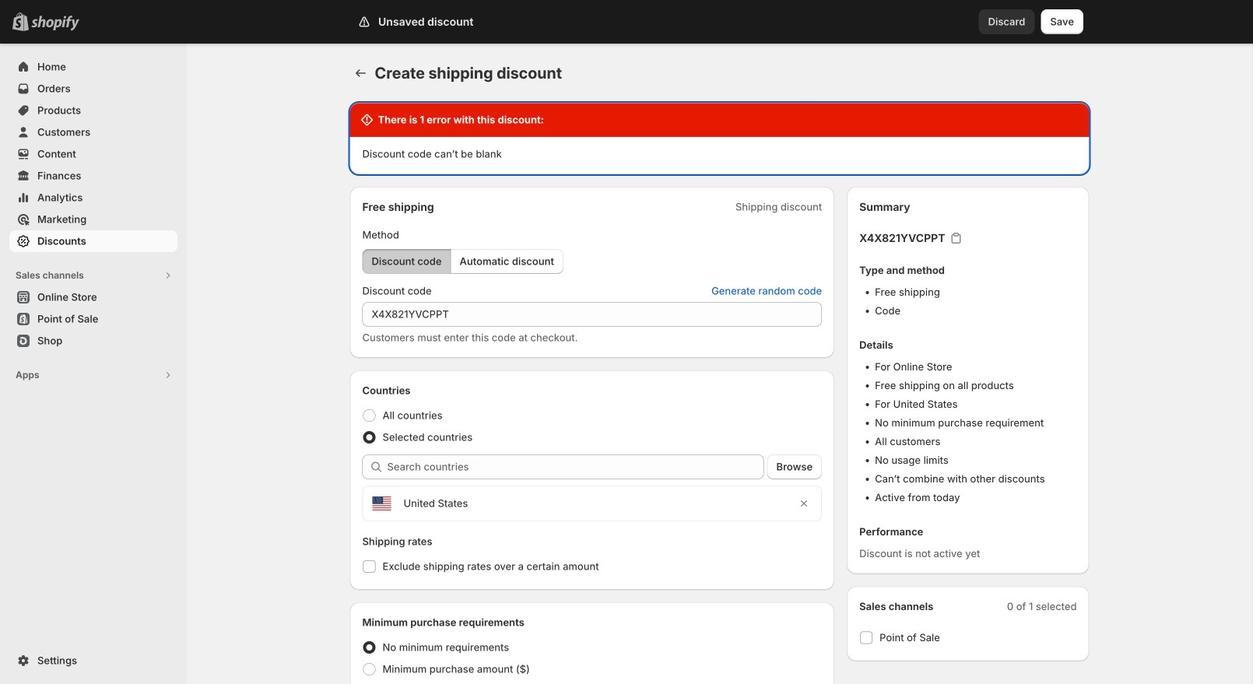 Task type: locate. For each thing, give the bounding box(es) containing it.
Search countries text field
[[387, 455, 764, 480]]

None text field
[[363, 302, 823, 327]]

shopify image
[[31, 15, 79, 31]]



Task type: vqa. For each thing, say whether or not it's contained in the screenshot.
"Setup guide" 'region'
no



